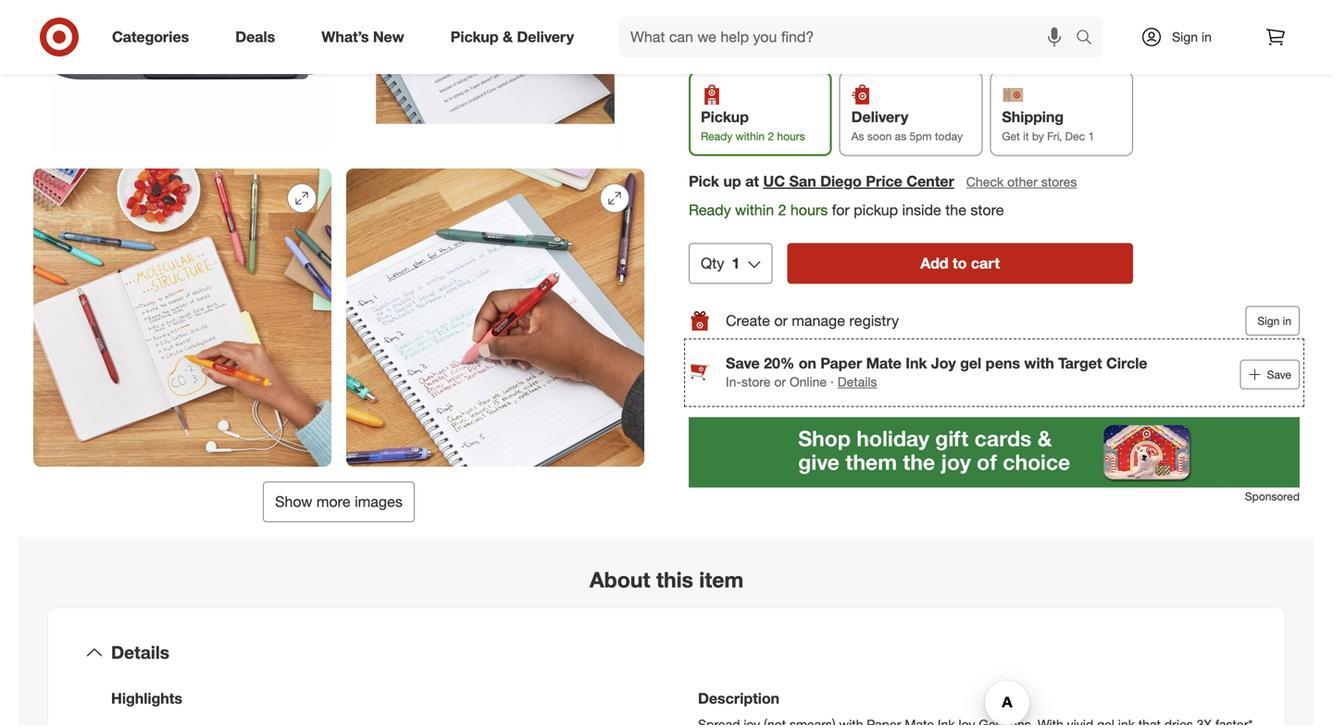 Task type: describe. For each thing, give the bounding box(es) containing it.
or inside save 20% on paper mate ink joy gel pens with target circle in-store or online ∙ details
[[775, 373, 786, 390]]

shipping get it by fri, dec 1
[[1002, 108, 1095, 143]]

about
[[590, 567, 651, 593]]

highlights
[[111, 690, 182, 708]]

add
[[921, 254, 949, 272]]

other
[[1008, 173, 1038, 190]]

show more images button
[[263, 482, 415, 523]]

paper
[[821, 354, 863, 372]]

up
[[724, 172, 742, 190]]

in-
[[726, 373, 742, 390]]

this
[[657, 567, 694, 593]]

What can we help you find? suggestions appear below search field
[[620, 17, 1081, 57]]

check other stores button
[[966, 172, 1078, 192]]

uc san diego price center button
[[764, 171, 955, 192]]

∙
[[831, 373, 834, 390]]

pickup & delivery link
[[435, 17, 597, 57]]

pickup
[[854, 201, 899, 219]]

as
[[852, 129, 865, 143]]

deals link
[[220, 17, 298, 57]]

categories link
[[96, 17, 212, 57]]

details button
[[838, 372, 878, 391]]

1 vertical spatial hours
[[791, 201, 828, 219]]

0 vertical spatial delivery
[[517, 28, 574, 46]]

to
[[953, 254, 967, 272]]

cart
[[971, 254, 1000, 272]]

1 inside shipping get it by fri, dec 1
[[1089, 129, 1095, 143]]

5pm
[[910, 129, 932, 143]]

description
[[698, 690, 780, 708]]

circle
[[1107, 354, 1148, 372]]

sign inside button
[[1258, 314, 1280, 328]]

image gallery element
[[33, 0, 645, 523]]

details inside save 20% on paper mate ink joy gel pens with target circle in-store or online ∙ details
[[838, 373, 878, 390]]

save for save 20% on paper mate ink joy gel pens with target circle in-store or online ∙ details
[[726, 354, 760, 372]]

joy
[[932, 354, 957, 372]]

ready inside pickup ready within 2 hours
[[701, 129, 733, 143]]

save button
[[1241, 359, 1300, 389]]

details inside dropdown button
[[111, 642, 169, 663]]

pick up at uc san diego price center
[[689, 172, 955, 190]]

paper mate ink joy gel pens 0.7mm medium tip , 4 of 16 image
[[346, 0, 645, 154]]

at
[[746, 172, 759, 190]]

sponsored
[[1246, 489, 1300, 503]]

pens
[[986, 354, 1021, 372]]

1 vertical spatial ready
[[689, 201, 731, 219]]

on
[[799, 354, 817, 372]]

shipping
[[1002, 108, 1064, 126]]

by
[[1033, 129, 1045, 143]]

registry
[[850, 311, 900, 329]]

paper mate ink joy gel pens 0.7mm medium tip , 6 of 16 image
[[346, 169, 645, 467]]

20%
[[764, 354, 795, 372]]

qty 1
[[701, 254, 740, 272]]

ready within 2 hours for pickup inside the store
[[689, 201, 1005, 219]]

manage
[[792, 311, 846, 329]]

pickup ready within 2 hours
[[701, 108, 806, 143]]

add to cart button
[[788, 243, 1134, 284]]

check other stores
[[967, 173, 1078, 190]]

online
[[790, 373, 827, 390]]

save 20% on paper mate ink joy gel pens with target circle in-store or online ∙ details
[[726, 354, 1148, 390]]



Task type: locate. For each thing, give the bounding box(es) containing it.
what's
[[322, 28, 369, 46]]

soon
[[868, 129, 892, 143]]

0 horizontal spatial store
[[742, 373, 771, 390]]

0 vertical spatial 1
[[1089, 129, 1095, 143]]

save up in-
[[726, 354, 760, 372]]

1 within from the top
[[736, 129, 765, 143]]

1 horizontal spatial delivery
[[852, 108, 909, 126]]

about this item
[[590, 567, 744, 593]]

show
[[275, 493, 313, 511]]

1 or from the top
[[775, 311, 788, 329]]

2 within from the top
[[735, 201, 774, 219]]

within
[[736, 129, 765, 143], [735, 201, 774, 219]]

pastel image
[[788, 0, 827, 25]]

uc
[[764, 172, 786, 190]]

0 vertical spatial store
[[971, 201, 1005, 219]]

1
[[1089, 129, 1095, 143], [732, 254, 740, 272]]

inside
[[903, 201, 942, 219]]

save
[[726, 354, 760, 372], [1268, 367, 1292, 381]]

within inside pickup ready within 2 hours
[[736, 129, 765, 143]]

images
[[355, 493, 403, 511]]

0 horizontal spatial 1
[[732, 254, 740, 272]]

check
[[967, 173, 1004, 190]]

show more images
[[275, 493, 403, 511]]

search
[[1068, 30, 1112, 48]]

item
[[700, 567, 744, 593]]

1 vertical spatial delivery
[[852, 108, 909, 126]]

1 vertical spatial 2
[[779, 201, 787, 219]]

what's new
[[322, 28, 404, 46]]

0 vertical spatial hours
[[778, 129, 806, 143]]

0 horizontal spatial sign
[[1173, 29, 1199, 45]]

stores
[[1042, 173, 1078, 190]]

ready
[[701, 129, 733, 143], [689, 201, 731, 219]]

1 horizontal spatial details
[[838, 373, 878, 390]]

delivery right & in the left top of the page
[[517, 28, 574, 46]]

with
[[1025, 354, 1055, 372]]

hours up san
[[778, 129, 806, 143]]

sign
[[1173, 29, 1199, 45], [1258, 314, 1280, 328]]

create
[[726, 311, 771, 329]]

delivery
[[517, 28, 574, 46], [852, 108, 909, 126]]

san
[[790, 172, 817, 190]]

2 or from the top
[[775, 373, 786, 390]]

0 vertical spatial or
[[775, 311, 788, 329]]

pickup up up
[[701, 108, 749, 126]]

pickup inside pickup ready within 2 hours
[[701, 108, 749, 126]]

pickup & delivery
[[451, 28, 574, 46]]

today
[[935, 129, 963, 143]]

1 vertical spatial sign
[[1258, 314, 1280, 328]]

0 vertical spatial details
[[838, 373, 878, 390]]

1 horizontal spatial 1
[[1089, 129, 1095, 143]]

1 vertical spatial details
[[111, 642, 169, 663]]

1 horizontal spatial 2
[[779, 201, 787, 219]]

hours inside pickup ready within 2 hours
[[778, 129, 806, 143]]

1 horizontal spatial pickup
[[701, 108, 749, 126]]

new
[[373, 28, 404, 46]]

details button
[[63, 623, 1271, 682]]

details
[[838, 373, 878, 390], [111, 642, 169, 663]]

multicolored image
[[740, 0, 779, 25]]

1 vertical spatial or
[[775, 373, 786, 390]]

get
[[1002, 129, 1021, 143]]

0 vertical spatial sign in
[[1173, 29, 1212, 45]]

within up the at
[[736, 129, 765, 143]]

&
[[503, 28, 513, 46]]

1 vertical spatial sign in
[[1258, 314, 1292, 328]]

for
[[832, 201, 850, 219]]

bold image
[[692, 0, 731, 25]]

pick
[[689, 172, 720, 190]]

1 horizontal spatial sign in
[[1258, 314, 1292, 328]]

0 horizontal spatial pickup
[[451, 28, 499, 46]]

or
[[775, 311, 788, 329], [775, 373, 786, 390]]

details up highlights
[[111, 642, 169, 663]]

pickup
[[451, 28, 499, 46], [701, 108, 749, 126]]

2 down uc
[[779, 201, 787, 219]]

delivery as soon as 5pm today
[[852, 108, 963, 143]]

2 up uc
[[768, 129, 774, 143]]

center
[[907, 172, 955, 190]]

ready down 'pick'
[[689, 201, 731, 219]]

save for save
[[1268, 367, 1292, 381]]

0 horizontal spatial delivery
[[517, 28, 574, 46]]

paper mate ink joy gel pens 0.7mm medium tip , 3 of 16 image
[[33, 0, 332, 154]]

delivery inside delivery as soon as 5pm today
[[852, 108, 909, 126]]

save down sign in button
[[1268, 367, 1292, 381]]

save inside save button
[[1268, 367, 1292, 381]]

store inside save 20% on paper mate ink joy gel pens with target circle in-store or online ∙ details
[[742, 373, 771, 390]]

0 vertical spatial 2
[[768, 129, 774, 143]]

pickup for &
[[451, 28, 499, 46]]

1 right dec
[[1089, 129, 1095, 143]]

2 inside pickup ready within 2 hours
[[768, 129, 774, 143]]

ready up 'pick'
[[701, 129, 733, 143]]

more
[[317, 493, 351, 511]]

pickup left & in the left top of the page
[[451, 28, 499, 46]]

sign in inside sign in button
[[1258, 314, 1292, 328]]

categories
[[112, 28, 189, 46]]

0 vertical spatial in
[[1202, 29, 1212, 45]]

1 horizontal spatial sign
[[1258, 314, 1280, 328]]

price
[[866, 172, 903, 190]]

sign in button
[[1246, 306, 1300, 335]]

1 vertical spatial store
[[742, 373, 771, 390]]

create or manage registry
[[726, 311, 900, 329]]

2
[[768, 129, 774, 143], [779, 201, 787, 219]]

advertisement region
[[689, 417, 1300, 487]]

in
[[1202, 29, 1212, 45], [1283, 314, 1292, 328]]

1 vertical spatial pickup
[[701, 108, 749, 126]]

add to cart
[[921, 254, 1000, 272]]

fri,
[[1048, 129, 1063, 143]]

deals
[[235, 28, 275, 46]]

1 horizontal spatial store
[[971, 201, 1005, 219]]

hours down san
[[791, 201, 828, 219]]

mate
[[867, 354, 902, 372]]

or down 20%
[[775, 373, 786, 390]]

diego
[[821, 172, 862, 190]]

1 horizontal spatial in
[[1283, 314, 1292, 328]]

paper mate ink joy gel pens 0.7mm medium tip , 5 of 16 image
[[33, 169, 332, 467]]

qty
[[701, 254, 725, 272]]

gel
[[961, 354, 982, 372]]

what's new link
[[306, 17, 428, 57]]

details down paper
[[838, 373, 878, 390]]

0 vertical spatial pickup
[[451, 28, 499, 46]]

the
[[946, 201, 967, 219]]

sign in inside sign in link
[[1173, 29, 1212, 45]]

0 horizontal spatial sign in
[[1173, 29, 1212, 45]]

within down the at
[[735, 201, 774, 219]]

ink
[[906, 354, 928, 372]]

1 vertical spatial within
[[735, 201, 774, 219]]

sign in
[[1173, 29, 1212, 45], [1258, 314, 1292, 328]]

store down check
[[971, 201, 1005, 219]]

1 vertical spatial in
[[1283, 314, 1292, 328]]

0 horizontal spatial 2
[[768, 129, 774, 143]]

pickup for ready
[[701, 108, 749, 126]]

1 horizontal spatial save
[[1268, 367, 1292, 381]]

0 horizontal spatial in
[[1202, 29, 1212, 45]]

hours
[[778, 129, 806, 143], [791, 201, 828, 219]]

0 horizontal spatial details
[[111, 642, 169, 663]]

dec
[[1066, 129, 1086, 143]]

0 vertical spatial sign
[[1173, 29, 1199, 45]]

store
[[971, 201, 1005, 219], [742, 373, 771, 390]]

save inside save 20% on paper mate ink joy gel pens with target circle in-store or online ∙ details
[[726, 354, 760, 372]]

delivery up soon
[[852, 108, 909, 126]]

sign in link
[[1125, 17, 1241, 57]]

it
[[1024, 129, 1030, 143]]

store down 20%
[[742, 373, 771, 390]]

search button
[[1068, 17, 1112, 61]]

as
[[895, 129, 907, 143]]

0 vertical spatial within
[[736, 129, 765, 143]]

in inside button
[[1283, 314, 1292, 328]]

1 vertical spatial 1
[[732, 254, 740, 272]]

0 vertical spatial ready
[[701, 129, 733, 143]]

0 horizontal spatial save
[[726, 354, 760, 372]]

1 right qty
[[732, 254, 740, 272]]

target
[[1059, 354, 1103, 372]]

or right create
[[775, 311, 788, 329]]



Task type: vqa. For each thing, say whether or not it's contained in the screenshot.
Deals LINK
yes



